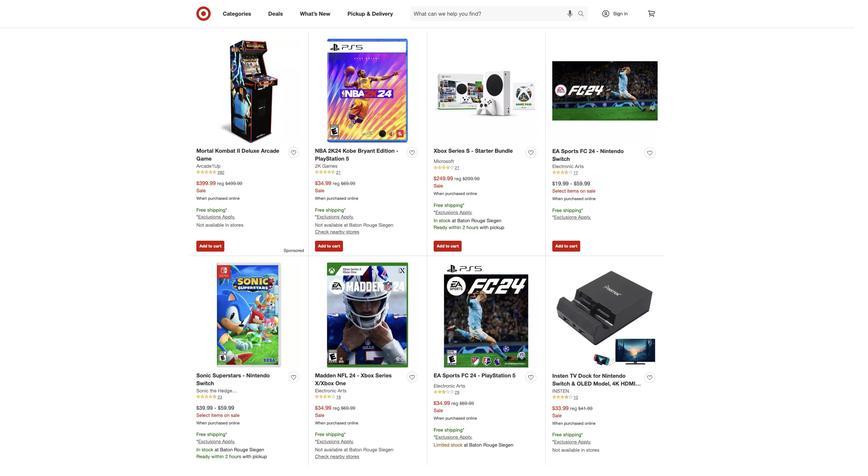 Task type: vqa. For each thing, say whether or not it's contained in the screenshot.
THE TO corresponding to Target Cash Register + Accessories
no



Task type: describe. For each thing, give the bounding box(es) containing it.
sports for ea sports fc 24 - playstation 5
[[443, 372, 460, 379]]

reg for kombat
[[217, 180, 224, 186]]

purchased inside $249.99 reg $299.99 sale when purchased online
[[446, 191, 465, 196]]

superstars
[[213, 372, 241, 379]]

when inside $39.99 - $59.99 select items on sale when purchased online
[[196, 420, 207, 425]]

sale for xbox series s - starter bundle
[[434, 183, 443, 189]]

insten
[[553, 388, 569, 394]]

sale for nba 2k24 kobe bryant edition - playstation 5
[[315, 187, 324, 193]]

nba
[[315, 147, 327, 154]]

$299.99
[[463, 176, 480, 182]]

add for $249.99
[[437, 243, 445, 249]]

delivery
[[372, 10, 393, 17]]

to for $34.99
[[327, 243, 331, 249]]

apply. for madden nfl 24 - xbox series x/xbox one
[[341, 439, 354, 444]]

online inside $249.99 reg $299.99 sale when purchased online
[[466, 191, 477, 196]]

arcade1up
[[196, 163, 221, 169]]

when for 10 link
[[553, 421, 563, 426]]

ready for $39.99
[[196, 454, 210, 459]]

19
[[336, 394, 341, 400]]

$399.99 reg $499.99 sale when purchased online
[[196, 180, 242, 201]]

online inside $39.99 - $59.99 select items on sale when purchased online
[[229, 420, 240, 425]]

insten link
[[553, 388, 569, 394]]

apply. for ea sports fc 24 - nintendo switch
[[578, 214, 591, 220]]

fc for playstation
[[462, 372, 469, 379]]

electronic arts link for madden nfl 24 - xbox series x/xbox one
[[315, 387, 347, 394]]

to for $399.99
[[208, 243, 212, 249]]

purchased inside $19.99 - $59.99 select items on sale when purchased online
[[564, 196, 584, 201]]

reg for series
[[455, 176, 462, 182]]

29 link
[[434, 389, 539, 395]]

$69.99 for kobe
[[341, 180, 355, 186]]

21 link for edition
[[315, 169, 420, 175]]

21 for $34.99
[[336, 170, 341, 175]]

sonic for sonic superstars - nintendo switch
[[196, 372, 211, 379]]

ea sports fc 24 - playstation 5
[[434, 372, 516, 379]]

within for $39.99
[[211, 454, 224, 459]]

$249.99 reg $299.99 sale when purchased online
[[434, 175, 480, 196]]

playstation inside nba 2k24 kobe bryant edition - playstation 5
[[315, 155, 345, 162]]

$39.99
[[196, 404, 213, 411]]

shipping for xbox series s - starter bundle
[[445, 202, 463, 208]]

apply. for sonic superstars - nintendo switch
[[222, 439, 235, 444]]

series inside madden nfl 24 - xbox series x/xbox one
[[376, 372, 392, 379]]

madden nfl 24 - xbox series x/xbox one
[[315, 372, 392, 387]]

ea for ea sports fc 24 - nintendo switch
[[553, 148, 560, 155]]

xbox series s - starter bundle
[[434, 147, 513, 154]]

check for nba 2k24 kobe bryant edition - playstation 5
[[315, 229, 329, 235]]

what's new link
[[294, 6, 339, 21]]

add to cart button for $249.99
[[434, 241, 462, 252]]

10 link
[[553, 394, 658, 400]]

exclusions for ea sports fc 24 - nintendo switch
[[554, 214, 577, 220]]

hedgehog
[[218, 388, 240, 393]]

select for $39.99 - $59.99
[[196, 412, 210, 418]]

switch inside sonic superstars - nintendo switch
[[196, 380, 214, 387]]

purchased down games
[[327, 196, 346, 201]]

free shipping * * exclusions apply. limited stock at  baton rouge siegen
[[434, 427, 514, 448]]

free shipping * * exclusions apply. not available at baton rouge siegen check nearby stores for 5
[[315, 207, 394, 235]]

$249.99
[[434, 175, 453, 182]]

&
[[367, 10, 371, 17]]

4 add to cart from the left
[[556, 243, 578, 249]]

nba 2k24 kobe bryant edition - playstation 5
[[315, 147, 399, 162]]

baton for edition
[[349, 222, 362, 228]]

kombat
[[215, 147, 235, 154]]

what's
[[300, 10, 318, 17]]

pickup & delivery
[[348, 10, 393, 17]]

new
[[319, 10, 331, 17]]

$34.99 reg $69.99 sale when purchased online for 2k24
[[315, 180, 358, 201]]

siegen for nba 2k24 kobe bryant edition - playstation 5
[[379, 222, 394, 228]]

free shipping * * exclusions apply. not available at baton rouge siegen check nearby stores for one
[[315, 432, 394, 459]]

check nearby stores button for playstation
[[315, 229, 359, 235]]

nba 2k24 kobe bryant edition - playstation 5 link
[[315, 147, 404, 163]]

on for $19.99 - $59.99
[[580, 188, 586, 194]]

madden nfl 24 - xbox series x/xbox one link
[[315, 372, 404, 387]]

reg inside $33.99 reg $41.99 sale when purchased online
[[570, 405, 577, 411]]

xbox inside madden nfl 24 - xbox series x/xbox one
[[361, 372, 374, 379]]

arcade
[[261, 147, 279, 154]]

search
[[575, 11, 591, 18]]

deluxe
[[242, 147, 259, 154]]

sonic the hedgehog link
[[196, 387, 240, 394]]

$69.99 for fc
[[460, 400, 474, 406]]

23
[[218, 394, 222, 400]]

sign in link
[[596, 6, 639, 21]]

$34.99 reg $69.99 sale when purchased online for sports
[[434, 400, 477, 421]]

ea sports fc 24 - playstation 5 link
[[434, 372, 516, 380]]

when for 282 link
[[196, 196, 207, 201]]

free for ea sports fc 24 - nintendo switch
[[553, 207, 562, 213]]

s
[[466, 147, 470, 154]]

deals link
[[263, 6, 292, 21]]

pickup & delivery link
[[342, 6, 402, 21]]

- inside ea sports fc 24 - nintendo switch
[[597, 148, 599, 155]]

exclusions for ea sports fc 24 - playstation 5
[[436, 434, 458, 440]]

- inside xbox series s - starter bundle link
[[471, 147, 474, 154]]

nearby for x/xbox
[[330, 454, 345, 459]]

online inside $19.99 - $59.99 select items on sale when purchased online
[[585, 196, 596, 201]]

kobe
[[343, 147, 356, 154]]

categories link
[[217, 6, 260, 21]]

x/xbox
[[315, 380, 334, 387]]

bundle
[[495, 147, 513, 154]]

- inside ea sports fc 24 - playstation 5 link
[[478, 372, 480, 379]]

select for $19.99 - $59.99
[[553, 188, 566, 194]]

categories
[[223, 10, 251, 17]]

pickup for $299.99
[[490, 224, 504, 230]]

24 for ea sports fc 24 - nintendo switch
[[589, 148, 595, 155]]

10
[[574, 395, 578, 400]]

282
[[218, 170, 224, 175]]

electronic arts for madden nfl 24 - xbox series x/xbox one
[[315, 388, 347, 393]]

the
[[210, 388, 217, 393]]

1 horizontal spatial xbox
[[434, 147, 447, 154]]

$33.99 reg $41.99 sale when purchased online
[[553, 405, 596, 426]]

when for the 21 link for starter
[[434, 191, 444, 196]]

29
[[455, 390, 460, 395]]

apply. for nba 2k24 kobe bryant edition - playstation 5
[[341, 214, 354, 220]]

1 vertical spatial in
[[225, 222, 229, 228]]

sale for $39.99 - $59.99
[[231, 412, 240, 418]]

free shipping * * exclusions apply.
[[553, 207, 591, 220]]

within for $249.99
[[449, 224, 461, 230]]

microsoft link
[[434, 158, 454, 165]]

$39.99 - $59.99 select items on sale when purchased online
[[196, 404, 240, 425]]

282 link
[[196, 169, 302, 175]]

switch inside ea sports fc 24 - nintendo switch
[[553, 156, 570, 162]]

17
[[574, 170, 578, 175]]

24 for ea sports fc 24 - playstation 5
[[470, 372, 476, 379]]

sale inside $33.99 reg $41.99 sale when purchased online
[[553, 413, 562, 418]]

sale for mortal kombat ii deluxe arcade game
[[196, 187, 206, 193]]

at for superstars
[[215, 447, 219, 453]]

exclusions for nba 2k24 kobe bryant edition - playstation 5
[[317, 214, 340, 220]]

$33.99
[[553, 405, 569, 412]]

add to cart for $249.99
[[437, 243, 459, 249]]

advertisement region
[[190, 0, 665, 20]]

check nearby stores button for x/xbox
[[315, 453, 359, 460]]

purchased inside $39.99 - $59.99 select items on sale when purchased online
[[208, 420, 228, 425]]

add to cart button for $34.99
[[315, 241, 343, 252]]

$34.99 reg $69.99 sale when purchased online for nfl
[[315, 404, 358, 425]]

electronic arts for ea sports fc 24 - nintendo switch
[[553, 163, 584, 169]]

exclusions apply. link for 23 link at the left of the page
[[198, 439, 235, 444]]

nintendo inside ea sports fc 24 - nintendo switch
[[600, 148, 624, 155]]

shipping for sonic superstars - nintendo switch
[[207, 432, 225, 437]]

sonic superstars - nintendo switch link
[[196, 372, 285, 387]]

ea sports fc 24 - nintendo switch
[[553, 148, 624, 162]]

edition
[[377, 147, 395, 154]]

1 vertical spatial 5
[[513, 372, 516, 379]]

4 cart from the left
[[570, 243, 578, 249]]

- inside sonic superstars - nintendo switch
[[243, 372, 245, 379]]

with for $299.99
[[480, 224, 489, 230]]

exclusions apply. link for the 21 link for starter
[[436, 209, 472, 215]]

in for $249.99
[[434, 218, 438, 223]]

19 link
[[315, 394, 420, 400]]

2k games
[[315, 163, 338, 169]]

$399.99
[[196, 180, 216, 187]]

1 horizontal spatial series
[[449, 147, 465, 154]]

shipping for madden nfl 24 - xbox series x/xbox one
[[326, 432, 344, 437]]

- inside madden nfl 24 - xbox series x/xbox one
[[357, 372, 359, 379]]

4 add to cart button from the left
[[553, 241, 581, 252]]

sonic superstars - nintendo switch
[[196, 372, 270, 387]]

games
[[322, 163, 338, 169]]

purchased inside $33.99 reg $41.99 sale when purchased online
[[564, 421, 584, 426]]

cart for $34.99
[[332, 243, 340, 249]]

madden
[[315, 372, 336, 379]]

not for 2k games
[[315, 222, 323, 228]]

mortal kombat ii deluxe arcade game
[[196, 147, 279, 162]]

when for the 21 link related to edition
[[315, 196, 326, 201]]

sponsored
[[284, 248, 304, 253]]

1 horizontal spatial playstation
[[482, 372, 511, 379]]

free for madden nfl 24 - xbox series x/xbox one
[[315, 432, 325, 437]]

electronic for ea sports fc 24 - nintendo switch
[[553, 163, 574, 169]]

ea sports fc 24 - nintendo switch link
[[553, 147, 642, 163]]

apply. for xbox series s - starter bundle
[[460, 209, 472, 215]]

cart for $399.99
[[213, 243, 221, 249]]

ii
[[237, 147, 240, 154]]

xbox series s - starter bundle link
[[434, 147, 513, 155]]

purchased down 19 at the left bottom of the page
[[327, 420, 346, 425]]

at for nfl
[[344, 447, 348, 453]]



Task type: locate. For each thing, give the bounding box(es) containing it.
$34.99 for ea sports fc 24 - playstation 5
[[434, 400, 450, 407]]

sale inside $19.99 - $59.99 select items on sale when purchased online
[[587, 188, 596, 194]]

0 vertical spatial on
[[580, 188, 586, 194]]

shipping for ea sports fc 24 - playstation 5
[[445, 427, 463, 433]]

arts for ea sports fc 24 - playstation 5
[[456, 383, 465, 389]]

2 sonic from the top
[[196, 388, 209, 393]]

insten tv dock for nintendo switch & oled model, 4k hdmi docking station portable charging adapter stand with extra usb 3.0 & 2.0 port image
[[553, 263, 658, 368], [553, 263, 658, 368]]

1 vertical spatial sports
[[443, 372, 460, 379]]

arts up 19 at the left bottom of the page
[[338, 388, 347, 393]]

arts up 17
[[575, 163, 584, 169]]

within
[[449, 224, 461, 230], [211, 454, 224, 459]]

sports for ea sports fc 24 - nintendo switch
[[561, 148, 579, 155]]

$34.99 for madden nfl 24 - xbox series x/xbox one
[[315, 404, 331, 411]]

electronic down x/xbox
[[315, 388, 336, 393]]

free shipping * * exclusions apply. in stock at  baton rouge siegen ready within 2 hours with pickup down $249.99 reg $299.99 sale when purchased online
[[434, 202, 504, 230]]

2 vertical spatial in
[[581, 447, 585, 453]]

rouge for starter
[[472, 218, 485, 223]]

1 horizontal spatial sports
[[561, 148, 579, 155]]

online inside $399.99 reg $499.99 sale when purchased online
[[229, 196, 240, 201]]

rouge for switch
[[234, 447, 248, 453]]

series up '19' link
[[376, 372, 392, 379]]

24 up the 17 link
[[589, 148, 595, 155]]

pickup for $59.99
[[253, 454, 267, 459]]

exclusions inside free shipping * * exclusions apply. limited stock at  baton rouge siegen
[[436, 434, 458, 440]]

fc for nintendo
[[580, 148, 588, 155]]

sale down 23 link at the left of the page
[[231, 412, 240, 418]]

search button
[[575, 6, 591, 23]]

sports up 17
[[561, 148, 579, 155]]

0 vertical spatial check
[[315, 229, 329, 235]]

0 horizontal spatial 24
[[350, 372, 356, 379]]

4 add from the left
[[556, 243, 563, 249]]

2 for $299.99
[[463, 224, 465, 230]]

1 horizontal spatial in
[[581, 447, 585, 453]]

free shipping * * exclusions apply. in stock at  baton rouge siegen ready within 2 hours with pickup
[[434, 202, 504, 230], [196, 432, 267, 459]]

reg for sports
[[452, 400, 458, 406]]

pickup
[[348, 10, 365, 17]]

electronic arts link for ea sports fc 24 - playstation 5
[[434, 383, 465, 389]]

0 horizontal spatial electronic arts
[[315, 388, 347, 393]]

1 horizontal spatial ready
[[434, 224, 447, 230]]

nba 2k24 kobe bryant edition - playstation 5 image
[[315, 38, 420, 143], [315, 38, 420, 143]]

bryant
[[358, 147, 375, 154]]

0 horizontal spatial playstation
[[315, 155, 345, 162]]

1 horizontal spatial 24
[[470, 372, 476, 379]]

xbox up '19' link
[[361, 372, 374, 379]]

xbox series s - starter bundle image
[[434, 38, 539, 143], [434, 38, 539, 143]]

electronic arts link up 17
[[553, 163, 584, 170]]

game
[[196, 155, 212, 162]]

1 vertical spatial free shipping * * exclusions apply. in stock at  baton rouge siegen ready within 2 hours with pickup
[[196, 432, 267, 459]]

arcade1up link
[[196, 163, 221, 169]]

reg for 2k24
[[333, 180, 340, 186]]

1 horizontal spatial within
[[449, 224, 461, 230]]

0 vertical spatial pickup
[[490, 224, 504, 230]]

sonic inside sonic superstars - nintendo switch
[[196, 372, 211, 379]]

madden nfl 24 - xbox series x/xbox one image
[[315, 263, 420, 368], [315, 263, 420, 368]]

0 vertical spatial $59.99
[[574, 180, 590, 187]]

1 horizontal spatial electronic arts
[[434, 383, 465, 389]]

$19.99
[[553, 180, 569, 187]]

electronic for ea sports fc 24 - playstation 5
[[434, 383, 455, 389]]

free inside free shipping * * exclusions apply.
[[553, 207, 562, 213]]

what's new
[[300, 10, 331, 17]]

purchased down $399.99
[[208, 196, 228, 201]]

sonic the hedgehog
[[196, 388, 240, 393]]

5 down kobe
[[346, 155, 349, 162]]

0 horizontal spatial 21 link
[[315, 169, 420, 175]]

1 vertical spatial nearby
[[330, 454, 345, 459]]

fc
[[580, 148, 588, 155], [462, 372, 469, 379]]

purchased up free shipping * * exclusions apply.
[[564, 196, 584, 201]]

when inside $33.99 reg $41.99 sale when purchased online
[[553, 421, 563, 426]]

on for $39.99 - $59.99
[[224, 412, 230, 418]]

0 vertical spatial 2
[[463, 224, 465, 230]]

items for $39.99
[[211, 412, 223, 418]]

items inside $39.99 - $59.99 select items on sale when purchased online
[[211, 412, 223, 418]]

0 vertical spatial select
[[553, 188, 566, 194]]

1 horizontal spatial ea
[[553, 148, 560, 155]]

- right edition
[[396, 147, 399, 154]]

shipping inside free shipping * * exclusions apply. limited stock at  baton rouge siegen
[[445, 427, 463, 433]]

1 vertical spatial sale
[[231, 412, 240, 418]]

$59.99 inside $39.99 - $59.99 select items on sale when purchased online
[[218, 404, 234, 411]]

electronic arts link down x/xbox
[[315, 387, 347, 394]]

electronic arts
[[553, 163, 584, 169], [434, 383, 465, 389], [315, 388, 347, 393]]

ea
[[553, 148, 560, 155], [434, 372, 441, 379]]

2 horizontal spatial electronic arts link
[[553, 163, 584, 170]]

rouge for edition
[[363, 222, 377, 228]]

0 horizontal spatial arts
[[338, 388, 347, 393]]

1 free shipping * * exclusions apply. not available at baton rouge siegen check nearby stores from the top
[[315, 207, 394, 235]]

1 vertical spatial nintendo
[[246, 372, 270, 379]]

ready for $249.99
[[434, 224, 447, 230]]

mortal kombat ii deluxe arcade game link
[[196, 147, 285, 163]]

not for insten
[[553, 447, 560, 453]]

0 horizontal spatial on
[[224, 412, 230, 418]]

$59.99 down 23
[[218, 404, 234, 411]]

- right the "$39.99"
[[214, 404, 216, 411]]

21 link down nba 2k24 kobe bryant edition - playstation 5 "link"
[[315, 169, 420, 175]]

24 inside madden nfl 24 - xbox series x/xbox one
[[350, 372, 356, 379]]

apply. inside free shipping * * exclusions apply. limited stock at  baton rouge siegen
[[460, 434, 472, 440]]

add to cart button for $399.99
[[196, 241, 225, 252]]

nintendo up 23 link at the left of the page
[[246, 372, 270, 379]]

0 horizontal spatial nintendo
[[246, 372, 270, 379]]

0 vertical spatial 5
[[346, 155, 349, 162]]

when inside $399.99 reg $499.99 sale when purchased online
[[196, 196, 207, 201]]

1 nearby from the top
[[330, 229, 345, 235]]

1 horizontal spatial pickup
[[490, 224, 504, 230]]

shipping for ea sports fc 24 - nintendo switch
[[563, 207, 582, 213]]

mortal
[[196, 147, 214, 154]]

0 horizontal spatial hours
[[229, 454, 241, 459]]

1 check nearby stores button from the top
[[315, 229, 359, 235]]

0 horizontal spatial xbox
[[361, 372, 374, 379]]

0 vertical spatial sonic
[[196, 372, 211, 379]]

baton
[[457, 218, 470, 223], [349, 222, 362, 228], [469, 442, 482, 448], [220, 447, 233, 453], [349, 447, 362, 453]]

- up the 17 link
[[597, 148, 599, 155]]

microsoft
[[434, 158, 454, 164]]

reg inside $249.99 reg $299.99 sale when purchased online
[[455, 176, 462, 182]]

1 vertical spatial series
[[376, 372, 392, 379]]

exclusions apply. link for the 21 link related to edition
[[317, 214, 354, 220]]

select down the "$39.99"
[[196, 412, 210, 418]]

0 horizontal spatial series
[[376, 372, 392, 379]]

1 cart from the left
[[213, 243, 221, 249]]

purchased down 29
[[446, 416, 465, 421]]

electronic arts link for ea sports fc 24 - nintendo switch
[[553, 163, 584, 170]]

when inside $19.99 - $59.99 select items on sale when purchased online
[[553, 196, 563, 201]]

sonic superstars - nintendo switch image
[[196, 263, 302, 368], [196, 263, 302, 368]]

1 horizontal spatial free shipping * * exclusions apply. in stock at  baton rouge siegen ready within 2 hours with pickup
[[434, 202, 504, 230]]

in
[[624, 11, 628, 16], [225, 222, 229, 228], [581, 447, 585, 453]]

exclusions for xbox series s - starter bundle
[[436, 209, 458, 215]]

1 vertical spatial on
[[224, 412, 230, 418]]

24
[[589, 148, 595, 155], [350, 372, 356, 379], [470, 372, 476, 379]]

0 horizontal spatial 5
[[346, 155, 349, 162]]

0 vertical spatial free shipping * * exclusions apply. not available in stores
[[196, 207, 243, 228]]

to
[[208, 243, 212, 249], [327, 243, 331, 249], [446, 243, 450, 249], [565, 243, 568, 249]]

$499.99
[[225, 180, 242, 186]]

baton for xbox
[[349, 447, 362, 453]]

0 horizontal spatial ea
[[434, 372, 441, 379]]

2 check from the top
[[315, 454, 329, 459]]

0 horizontal spatial within
[[211, 454, 224, 459]]

1 horizontal spatial switch
[[553, 156, 570, 162]]

sale inside $399.99 reg $499.99 sale when purchased online
[[196, 187, 206, 193]]

1 horizontal spatial 21
[[455, 165, 460, 170]]

*
[[463, 202, 465, 208], [225, 207, 227, 213], [344, 207, 346, 213], [582, 207, 583, 213], [434, 209, 436, 215], [196, 214, 198, 220], [315, 214, 317, 220], [553, 214, 554, 220], [463, 427, 465, 433], [225, 432, 227, 437], [344, 432, 346, 437], [582, 432, 583, 438], [434, 434, 436, 440], [196, 439, 198, 444], [315, 439, 317, 444], [553, 439, 554, 445]]

at for sports
[[464, 442, 468, 448]]

2 horizontal spatial arts
[[575, 163, 584, 169]]

reg down 29
[[452, 400, 458, 406]]

nfl
[[338, 372, 348, 379]]

hours for $299.99
[[467, 224, 479, 230]]

$34.99 reg $69.99 sale when purchased online down 19 at the left bottom of the page
[[315, 404, 358, 425]]

at
[[452, 218, 456, 223], [344, 222, 348, 228], [464, 442, 468, 448], [215, 447, 219, 453], [344, 447, 348, 453]]

0 vertical spatial items
[[567, 188, 579, 194]]

ea sports fc 24 - nintendo switch image
[[553, 38, 658, 143], [553, 38, 658, 143]]

0 horizontal spatial items
[[211, 412, 223, 418]]

$41.99
[[579, 405, 593, 411]]

check for madden nfl 24 - xbox series x/xbox one
[[315, 454, 329, 459]]

purchased down $41.99
[[564, 421, 584, 426]]

series left s
[[449, 147, 465, 154]]

hours for $59.99
[[229, 454, 241, 459]]

$59.99 for $39.99 - $59.99
[[218, 404, 234, 411]]

0 vertical spatial with
[[480, 224, 489, 230]]

24 right nfl
[[350, 372, 356, 379]]

1 to from the left
[[208, 243, 212, 249]]

24 up 29 link
[[470, 372, 476, 379]]

items for $19.99
[[567, 188, 579, 194]]

1 vertical spatial select
[[196, 412, 210, 418]]

items
[[567, 188, 579, 194], [211, 412, 223, 418]]

purchased down $249.99
[[446, 191, 465, 196]]

shipping for nba 2k24 kobe bryant edition - playstation 5
[[326, 207, 344, 213]]

0 vertical spatial sale
[[587, 188, 596, 194]]

- inside nba 2k24 kobe bryant edition - playstation 5
[[396, 147, 399, 154]]

0 vertical spatial ea
[[553, 148, 560, 155]]

1 horizontal spatial free shipping * * exclusions apply. not available in stores
[[553, 432, 600, 453]]

3 to from the left
[[446, 243, 450, 249]]

-
[[396, 147, 399, 154], [471, 147, 474, 154], [597, 148, 599, 155], [570, 180, 573, 187], [243, 372, 245, 379], [357, 372, 359, 379], [478, 372, 480, 379], [214, 404, 216, 411]]

0 vertical spatial free shipping * * exclusions apply. not available at baton rouge siegen check nearby stores
[[315, 207, 394, 235]]

- right $19.99
[[570, 180, 573, 187]]

0 horizontal spatial free shipping * * exclusions apply. in stock at  baton rouge siegen ready within 2 hours with pickup
[[196, 432, 267, 459]]

1 vertical spatial free shipping * * exclusions apply. not available in stores
[[553, 432, 600, 453]]

0 vertical spatial within
[[449, 224, 461, 230]]

electronic arts down x/xbox
[[315, 388, 347, 393]]

free for nba 2k24 kobe bryant edition - playstation 5
[[315, 207, 325, 213]]

free shipping * * exclusions apply. in stock at  baton rouge siegen ready within 2 hours with pickup for $59.99
[[196, 432, 267, 459]]

free shipping * * exclusions apply. not available in stores
[[196, 207, 243, 228], [553, 432, 600, 453]]

1 horizontal spatial electronic
[[434, 383, 455, 389]]

1 vertical spatial ready
[[196, 454, 210, 459]]

arts
[[575, 163, 584, 169], [456, 383, 465, 389], [338, 388, 347, 393]]

sports up 29
[[443, 372, 460, 379]]

nearby
[[330, 229, 345, 235], [330, 454, 345, 459]]

- right s
[[471, 147, 474, 154]]

$34.99 reg $69.99 sale when purchased online
[[315, 180, 358, 201], [434, 400, 477, 421], [315, 404, 358, 425]]

2k games link
[[315, 163, 338, 169]]

switch up the
[[196, 380, 214, 387]]

ea inside ea sports fc 24 - nintendo switch
[[553, 148, 560, 155]]

2 add to cart button from the left
[[315, 241, 343, 252]]

21 down games
[[336, 170, 341, 175]]

exclusions inside free shipping * * exclusions apply.
[[554, 214, 577, 220]]

exclusions
[[436, 209, 458, 215], [198, 214, 221, 220], [317, 214, 340, 220], [554, 214, 577, 220], [436, 434, 458, 440], [198, 439, 221, 444], [317, 439, 340, 444], [554, 439, 577, 445]]

apply.
[[460, 209, 472, 215], [222, 214, 235, 220], [341, 214, 354, 220], [578, 214, 591, 220], [460, 434, 472, 440], [222, 439, 235, 444], [341, 439, 354, 444], [578, 439, 591, 445]]

switch up $19.99
[[553, 156, 570, 162]]

nintendo
[[600, 148, 624, 155], [246, 372, 270, 379]]

siegen inside free shipping * * exclusions apply. limited stock at  baton rouge siegen
[[499, 442, 514, 448]]

on
[[580, 188, 586, 194], [224, 412, 230, 418]]

fc inside ea sports fc 24 - nintendo switch
[[580, 148, 588, 155]]

apply. inside free shipping * * exclusions apply.
[[578, 214, 591, 220]]

reg down 10
[[570, 405, 577, 411]]

21 link for starter
[[434, 165, 539, 171]]

0 horizontal spatial stock
[[202, 447, 213, 453]]

3 add to cart from the left
[[437, 243, 459, 249]]

electronic arts for ea sports fc 24 - playstation 5
[[434, 383, 465, 389]]

21 up $249.99 reg $299.99 sale when purchased online
[[455, 165, 460, 170]]

$19.99 - $59.99 select items on sale when purchased online
[[553, 180, 596, 201]]

1 horizontal spatial nintendo
[[600, 148, 624, 155]]

stock inside free shipping * * exclusions apply. limited stock at  baton rouge siegen
[[451, 442, 463, 448]]

exclusions apply. link for 29 link
[[436, 434, 472, 440]]

0 horizontal spatial 2
[[225, 454, 228, 459]]

$59.99 down 17
[[574, 180, 590, 187]]

items inside $19.99 - $59.99 select items on sale when purchased online
[[567, 188, 579, 194]]

on inside $39.99 - $59.99 select items on sale when purchased online
[[224, 412, 230, 418]]

2k24
[[328, 147, 341, 154]]

stores
[[230, 222, 243, 228], [346, 229, 359, 235], [586, 447, 600, 453], [346, 454, 359, 459]]

reg down 282
[[217, 180, 224, 186]]

21
[[455, 165, 460, 170], [336, 170, 341, 175]]

0 horizontal spatial pickup
[[253, 454, 267, 459]]

- right nfl
[[357, 372, 359, 379]]

with
[[480, 224, 489, 230], [243, 454, 251, 459]]

0 vertical spatial hours
[[467, 224, 479, 230]]

starter
[[475, 147, 493, 154]]

playstation up games
[[315, 155, 345, 162]]

sale for $19.99 - $59.99
[[587, 188, 596, 194]]

items down $19.99
[[567, 188, 579, 194]]

2 add from the left
[[318, 243, 326, 249]]

items down the "$39.99"
[[211, 412, 223, 418]]

2 to from the left
[[327, 243, 331, 249]]

sale inside $249.99 reg $299.99 sale when purchased online
[[434, 183, 443, 189]]

1 check from the top
[[315, 229, 329, 235]]

2k
[[315, 163, 321, 169]]

5 up 29 link
[[513, 372, 516, 379]]

at for series
[[452, 218, 456, 223]]

0 vertical spatial nintendo
[[600, 148, 624, 155]]

free for xbox series s - starter bundle
[[434, 202, 443, 208]]

What can we help you find? suggestions appear below search field
[[410, 6, 580, 21]]

1 vertical spatial $59.99
[[218, 404, 234, 411]]

in
[[434, 218, 438, 223], [196, 447, 200, 453]]

select down $19.99
[[553, 188, 566, 194]]

sonic left the
[[196, 388, 209, 393]]

1 vertical spatial sonic
[[196, 388, 209, 393]]

1 vertical spatial free shipping * * exclusions apply. not available at baton rouge siegen check nearby stores
[[315, 432, 394, 459]]

$59.99 for $19.99 - $59.99
[[574, 180, 590, 187]]

add for $34.99
[[318, 243, 326, 249]]

deals
[[268, 10, 283, 17]]

fc up the 17 link
[[580, 148, 588, 155]]

reg down 19 at the left bottom of the page
[[333, 405, 340, 411]]

2
[[463, 224, 465, 230], [225, 454, 228, 459]]

add for $399.99
[[200, 243, 207, 249]]

add to cart
[[200, 243, 221, 249], [318, 243, 340, 249], [437, 243, 459, 249], [556, 243, 578, 249]]

- up 29 link
[[478, 372, 480, 379]]

series
[[449, 147, 465, 154], [376, 372, 392, 379]]

shipping inside free shipping * * exclusions apply.
[[563, 207, 582, 213]]

sign in
[[613, 11, 628, 16]]

free inside free shipping * * exclusions apply. limited stock at  baton rouge siegen
[[434, 427, 443, 433]]

sonic up the
[[196, 372, 211, 379]]

24 inside ea sports fc 24 - nintendo switch
[[589, 148, 595, 155]]

$69.99 down 29 link
[[460, 400, 474, 406]]

in for $39.99
[[196, 447, 200, 453]]

1 vertical spatial 2
[[225, 454, 228, 459]]

when
[[434, 191, 444, 196], [196, 196, 207, 201], [315, 196, 326, 201], [553, 196, 563, 201], [434, 416, 444, 421], [196, 420, 207, 425], [315, 420, 326, 425], [553, 421, 563, 426]]

nearby for playstation
[[330, 229, 345, 235]]

0 horizontal spatial electronic
[[315, 388, 336, 393]]

$34.99 reg $69.99 sale when purchased online down 29
[[434, 400, 477, 421]]

0 vertical spatial switch
[[553, 156, 570, 162]]

reg left $299.99
[[455, 176, 462, 182]]

on up free shipping * * exclusions apply.
[[580, 188, 586, 194]]

electronic up 29
[[434, 383, 455, 389]]

1 horizontal spatial 21 link
[[434, 165, 539, 171]]

arts up 29
[[456, 383, 465, 389]]

sale inside $39.99 - $59.99 select items on sale when purchased online
[[231, 412, 240, 418]]

free shipping * * exclusions apply. in stock at  baton rouge siegen ready within 2 hours with pickup down $39.99 - $59.99 select items on sale when purchased online
[[196, 432, 267, 459]]

0 horizontal spatial select
[[196, 412, 210, 418]]

1 horizontal spatial on
[[580, 188, 586, 194]]

exclusions apply. link
[[436, 209, 472, 215], [198, 214, 235, 220], [317, 214, 354, 220], [554, 214, 591, 220], [436, 434, 472, 440], [198, 439, 235, 444], [317, 439, 354, 444], [554, 439, 591, 445]]

ea sports fc 24 - playstation 5 image
[[434, 263, 539, 368], [434, 263, 539, 368]]

select inside $19.99 - $59.99 select items on sale when purchased online
[[553, 188, 566, 194]]

cart
[[213, 243, 221, 249], [332, 243, 340, 249], [451, 243, 459, 249], [570, 243, 578, 249]]

1 horizontal spatial $59.99
[[574, 180, 590, 187]]

purchased
[[446, 191, 465, 196], [208, 196, 228, 201], [327, 196, 346, 201], [564, 196, 584, 201], [446, 416, 465, 421], [208, 420, 228, 425], [327, 420, 346, 425], [564, 421, 584, 426]]

$69.99 down '19' link
[[341, 405, 355, 411]]

nintendo inside sonic superstars - nintendo switch
[[246, 372, 270, 379]]

$34.99 for nba 2k24 kobe bryant edition - playstation 5
[[315, 180, 331, 187]]

online inside $33.99 reg $41.99 sale when purchased online
[[585, 421, 596, 426]]

sale down the 17 link
[[587, 188, 596, 194]]

0 horizontal spatial sale
[[231, 412, 240, 418]]

1 horizontal spatial with
[[480, 224, 489, 230]]

limited
[[434, 442, 450, 448]]

rouge inside free shipping * * exclusions apply. limited stock at  baton rouge siegen
[[483, 442, 497, 448]]

1 vertical spatial fc
[[462, 372, 469, 379]]

1 horizontal spatial hours
[[467, 224, 479, 230]]

1 horizontal spatial select
[[553, 188, 566, 194]]

nintendo up the 17 link
[[600, 148, 624, 155]]

0 vertical spatial xbox
[[434, 147, 447, 154]]

$69.99 for 24
[[341, 405, 355, 411]]

mortal kombat ii deluxe arcade game image
[[196, 38, 302, 143], [196, 38, 302, 143]]

$34.99 reg $69.99 sale when purchased online down games
[[315, 180, 358, 201]]

switch
[[553, 156, 570, 162], [196, 380, 214, 387]]

1 horizontal spatial 5
[[513, 372, 516, 379]]

free shipping * * exclusions apply. not available in stores down $33.99 reg $41.99 sale when purchased online
[[553, 432, 600, 453]]

electronic arts link
[[553, 163, 584, 170], [434, 383, 465, 389], [315, 387, 347, 394]]

playstation up 29 link
[[482, 372, 511, 379]]

sale
[[434, 183, 443, 189], [196, 187, 206, 193], [315, 187, 324, 193], [434, 408, 443, 413], [315, 412, 324, 418], [553, 413, 562, 418]]

baton for switch
[[220, 447, 233, 453]]

electronic arts up 29
[[434, 383, 465, 389]]

1 sonic from the top
[[196, 372, 211, 379]]

stock for $249.99
[[439, 218, 451, 223]]

check nearby stores button
[[315, 229, 359, 235], [315, 453, 359, 460]]

add to cart for $34.99
[[318, 243, 340, 249]]

1 vertical spatial pickup
[[253, 454, 267, 459]]

purchased inside $399.99 reg $499.99 sale when purchased online
[[208, 196, 228, 201]]

select inside $39.99 - $59.99 select items on sale when purchased online
[[196, 412, 210, 418]]

3 cart from the left
[[451, 243, 459, 249]]

stock for $34.99
[[451, 442, 463, 448]]

2 check nearby stores button from the top
[[315, 453, 359, 460]]

ea for ea sports fc 24 - playstation 5
[[434, 372, 441, 379]]

0 vertical spatial in
[[624, 11, 628, 16]]

on down hedgehog
[[224, 412, 230, 418]]

xbox up microsoft
[[434, 147, 447, 154]]

electronic arts link up 29
[[434, 383, 465, 389]]

reg inside $399.99 reg $499.99 sale when purchased online
[[217, 180, 224, 186]]

at for 2k24
[[344, 222, 348, 228]]

exclusions apply. link for '19' link
[[317, 439, 354, 444]]

sonic for sonic the hedgehog
[[196, 388, 209, 393]]

cart for $249.99
[[451, 243, 459, 249]]

sign
[[613, 11, 623, 16]]

17 link
[[553, 170, 658, 176]]

fc up 29 link
[[462, 372, 469, 379]]

3 add to cart button from the left
[[434, 241, 462, 252]]

baton for starter
[[457, 218, 470, 223]]

reg down games
[[333, 180, 340, 186]]

available for electronic arts
[[324, 447, 343, 453]]

sale
[[587, 188, 596, 194], [231, 412, 240, 418]]

5 inside nba 2k24 kobe bryant edition - playstation 5
[[346, 155, 349, 162]]

0 vertical spatial nearby
[[330, 229, 345, 235]]

rouge
[[472, 218, 485, 223], [363, 222, 377, 228], [483, 442, 497, 448], [234, 447, 248, 453], [363, 447, 377, 453]]

0 horizontal spatial $59.99
[[218, 404, 234, 411]]

exclusions for sonic superstars - nintendo switch
[[198, 439, 221, 444]]

2 nearby from the top
[[330, 454, 345, 459]]

when for '19' link
[[315, 420, 326, 425]]

2 horizontal spatial stock
[[451, 442, 463, 448]]

2 cart from the left
[[332, 243, 340, 249]]

1 vertical spatial xbox
[[361, 372, 374, 379]]

0 horizontal spatial 21
[[336, 170, 341, 175]]

1 horizontal spatial fc
[[580, 148, 588, 155]]

0 vertical spatial free shipping * * exclusions apply. in stock at  baton rouge siegen ready within 2 hours with pickup
[[434, 202, 504, 230]]

1 vertical spatial items
[[211, 412, 223, 418]]

1 horizontal spatial electronic arts link
[[434, 383, 465, 389]]

sonic
[[196, 372, 211, 379], [196, 388, 209, 393]]

pickup
[[490, 224, 504, 230], [253, 454, 267, 459]]

exclusions apply. link for 10 link
[[554, 439, 591, 445]]

2 add to cart from the left
[[318, 243, 340, 249]]

electronic arts up 17
[[553, 163, 584, 169]]

baton inside free shipping * * exclusions apply. limited stock at  baton rouge siegen
[[469, 442, 482, 448]]

one
[[335, 380, 346, 387]]

electronic up 17
[[553, 163, 574, 169]]

21 link down starter
[[434, 165, 539, 171]]

2 free shipping * * exclusions apply. not available at baton rouge siegen check nearby stores from the top
[[315, 432, 394, 459]]

0 vertical spatial ready
[[434, 224, 447, 230]]

at inside free shipping * * exclusions apply. limited stock at  baton rouge siegen
[[464, 442, 468, 448]]

1 add to cart from the left
[[200, 243, 221, 249]]

online
[[466, 191, 477, 196], [229, 196, 240, 201], [348, 196, 358, 201], [585, 196, 596, 201], [466, 416, 477, 421], [229, 420, 240, 425], [348, 420, 358, 425], [585, 421, 596, 426]]

$69.99 down nba 2k24 kobe bryant edition - playstation 5
[[341, 180, 355, 186]]

1 horizontal spatial arts
[[456, 383, 465, 389]]

4 to from the left
[[565, 243, 568, 249]]

1 add to cart button from the left
[[196, 241, 225, 252]]

arts for madden nfl 24 - xbox series x/xbox one
[[338, 388, 347, 393]]

purchased down the "$39.99"
[[208, 420, 228, 425]]

- inside $19.99 - $59.99 select items on sale when purchased online
[[570, 180, 573, 187]]

23 link
[[196, 394, 302, 400]]

sports inside ea sports fc 24 - nintendo switch
[[561, 148, 579, 155]]

- right superstars at the bottom left of page
[[243, 372, 245, 379]]

on inside $19.99 - $59.99 select items on sale when purchased online
[[580, 188, 586, 194]]

0 horizontal spatial free shipping * * exclusions apply. not available in stores
[[196, 207, 243, 228]]

1 vertical spatial switch
[[196, 380, 214, 387]]

rouge for -
[[483, 442, 497, 448]]

0 horizontal spatial electronic arts link
[[315, 387, 347, 394]]

1 add from the left
[[200, 243, 207, 249]]

when inside $249.99 reg $299.99 sale when purchased online
[[434, 191, 444, 196]]

when for 29 link
[[434, 416, 444, 421]]

3 add from the left
[[437, 243, 445, 249]]

free for ea sports fc 24 - playstation 5
[[434, 427, 443, 433]]

$59.99 inside $19.99 - $59.99 select items on sale when purchased online
[[574, 180, 590, 187]]

free shipping * * exclusions apply. not available in stores down $399.99 reg $499.99 sale when purchased online
[[196, 207, 243, 228]]

- inside $39.99 - $59.99 select items on sale when purchased online
[[214, 404, 216, 411]]

0 horizontal spatial with
[[243, 454, 251, 459]]

reg for nfl
[[333, 405, 340, 411]]

1 vertical spatial within
[[211, 454, 224, 459]]

0 vertical spatial sports
[[561, 148, 579, 155]]



